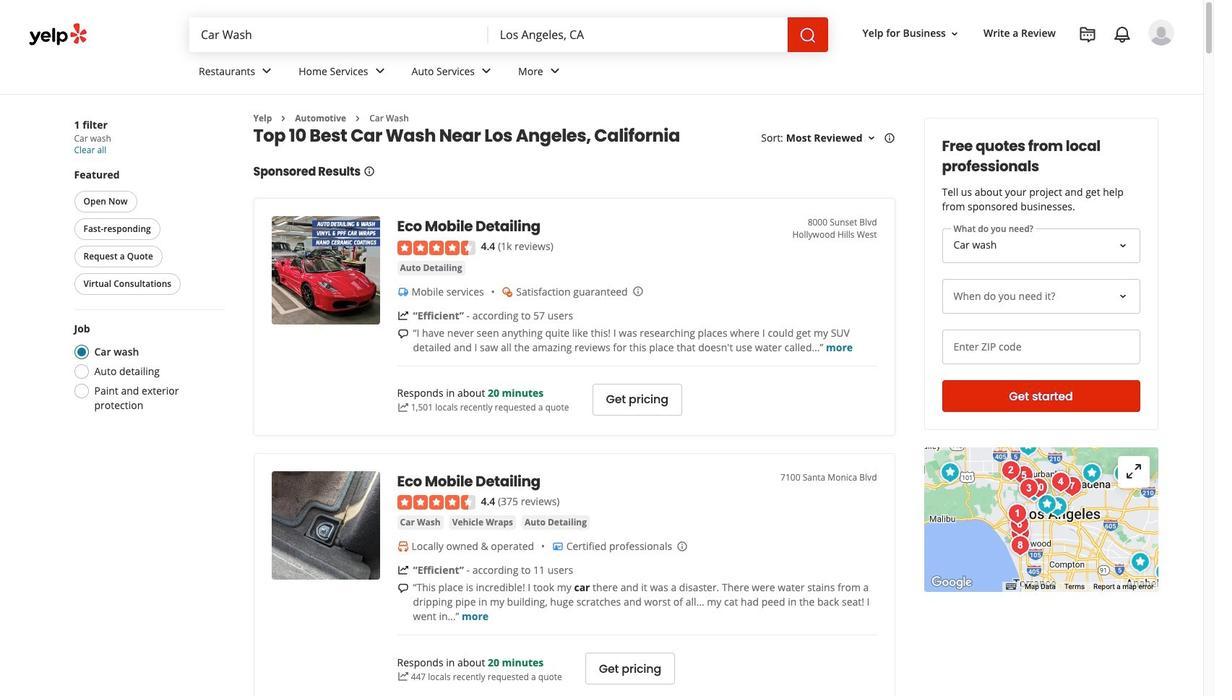 Task type: describe. For each thing, give the bounding box(es) containing it.
16 satisfactions guaranteed v2 image
[[502, 286, 513, 298]]

1 24 chevron down v2 image from the left
[[258, 62, 276, 80]]

eco mobile detailing image for 16 locally owned v2 image
[[271, 471, 380, 580]]

4.4 star rating image for 16 shipping v2 icon
[[397, 241, 475, 255]]

none field address, neighborhood, city, state or zip
[[489, 17, 788, 52]]

1 16 chevron right v2 image from the left
[[278, 113, 289, 124]]

business categories element
[[187, 52, 1175, 94]]

eco mobile detailing image for 16 shipping v2 icon
[[271, 216, 380, 325]]

16 locally owned v2 image
[[397, 541, 409, 552]]

16 speech v2 image
[[397, 328, 409, 340]]

16 speech v2 image
[[397, 583, 409, 594]]

16 info v2 image
[[364, 166, 375, 177]]

16 trending v2 image for 16 speech v2 icon
[[397, 671, 409, 683]]

16 trending v2 image
[[397, 310, 409, 321]]

16 info v2 image
[[884, 132, 895, 144]]

search image
[[799, 27, 817, 44]]

notifications image
[[1114, 26, 1131, 43]]

2 24 chevron down v2 image from the left
[[371, 62, 389, 80]]

16 chevron down v2 image
[[949, 28, 961, 40]]

What do you need? field
[[942, 228, 1140, 263]]



Task type: vqa. For each thing, say whether or not it's contained in the screenshot.
Landscaping link
no



Task type: locate. For each thing, give the bounding box(es) containing it.
None field
[[189, 17, 489, 52], [489, 17, 788, 52]]

16 chevron down v2 image
[[866, 132, 877, 144]]

1 horizontal spatial 16 chevron right v2 image
[[352, 113, 364, 124]]

3 16 trending v2 image from the top
[[397, 671, 409, 683]]

4.4 star rating image up 16 locally owned v2 image
[[397, 495, 475, 510]]

16 certified professionals v2 image
[[552, 541, 564, 552]]

1 vertical spatial eco mobile detailing image
[[271, 471, 380, 580]]

16 shipping v2 image
[[397, 286, 409, 298]]

0 vertical spatial eco mobile detailing image
[[271, 216, 380, 325]]

24 chevron down v2 image
[[258, 62, 276, 80], [371, 62, 389, 80], [478, 62, 495, 80], [546, 62, 564, 80]]

4.4 star rating image for 16 locally owned v2 image
[[397, 495, 475, 510]]

  text field
[[942, 330, 1140, 364]]

eco mobile detailing image
[[271, 216, 380, 325], [271, 471, 380, 580]]

2 none field from the left
[[489, 17, 788, 52]]

4.4 star rating image up 16 shipping v2 icon
[[397, 241, 475, 255]]

4.4 star rating image
[[397, 241, 475, 255], [397, 495, 475, 510]]

2 4.4 star rating image from the top
[[397, 495, 475, 510]]

0 vertical spatial 4.4 star rating image
[[397, 241, 475, 255]]

jeremy m. image
[[1149, 20, 1175, 46]]

none field things to do, nail salons, plumbers
[[189, 17, 489, 52]]

2 vertical spatial 16 trending v2 image
[[397, 671, 409, 683]]

0 horizontal spatial 16 chevron right v2 image
[[278, 113, 289, 124]]

1 vertical spatial 16 trending v2 image
[[397, 565, 409, 576]]

4 24 chevron down v2 image from the left
[[546, 62, 564, 80]]

group
[[71, 168, 224, 298]]

user actions element
[[851, 18, 1195, 107]]

16 trending v2 image
[[397, 402, 409, 414], [397, 565, 409, 576], [397, 671, 409, 683]]

16 trending v2 image for 16 speech v2 image
[[397, 402, 409, 414]]

2 16 chevron right v2 image from the left
[[352, 113, 364, 124]]

projects image
[[1079, 26, 1097, 43]]

2 16 trending v2 image from the top
[[397, 565, 409, 576]]

3 24 chevron down v2 image from the left
[[478, 62, 495, 80]]

1 eco mobile detailing image from the top
[[271, 216, 380, 325]]

None search field
[[189, 17, 828, 52]]

2 eco mobile detailing image from the top
[[271, 471, 380, 580]]

16 chevron right v2 image
[[278, 113, 289, 124], [352, 113, 364, 124]]

When do you need it? field
[[942, 279, 1140, 314]]

things to do, nail salons, plumbers search field
[[189, 17, 489, 52]]

address, neighborhood, city, state or zip search field
[[489, 17, 788, 52]]

1 4.4 star rating image from the top
[[397, 241, 475, 255]]

option group
[[70, 322, 224, 413]]

1 16 trending v2 image from the top
[[397, 402, 409, 414]]

info icon image
[[632, 286, 644, 297], [632, 286, 644, 297], [677, 541, 688, 552], [677, 541, 688, 552]]

0 vertical spatial 16 trending v2 image
[[397, 402, 409, 414]]

1 vertical spatial 4.4 star rating image
[[397, 495, 475, 510]]

1 none field from the left
[[189, 17, 489, 52]]



